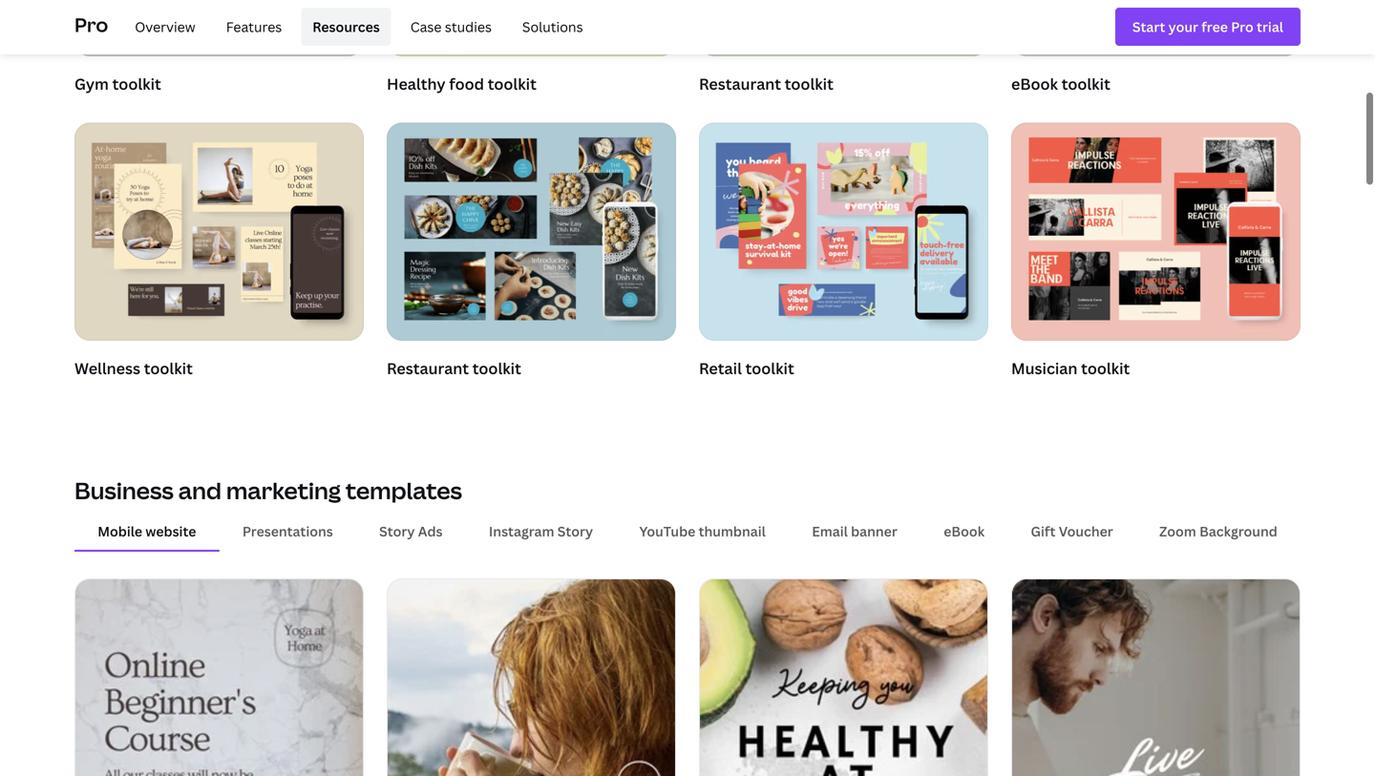 Task type: describe. For each thing, give the bounding box(es) containing it.
wellness
[[75, 358, 140, 379]]

story ads
[[379, 523, 443, 541]]

pro element
[[75, 0, 1301, 53]]

toolkit for musician toolkit link
[[1081, 358, 1130, 379]]

features link
[[215, 8, 294, 46]]

zoom background button
[[1137, 514, 1301, 550]]

story inside story ads button
[[379, 523, 415, 541]]

wellness toolkit
[[75, 358, 193, 379]]

toolkit for the leftmost 'restaurant toolkit' link
[[473, 358, 521, 379]]

story ads button
[[356, 514, 466, 550]]

and
[[178, 475, 222, 506]]

gym toolkit link
[[75, 0, 364, 100]]

background
[[1200, 523, 1278, 541]]

youtube thumbnail
[[640, 523, 766, 541]]

instagram
[[489, 523, 555, 541]]

musician toolkit link
[[1012, 123, 1301, 384]]

email
[[812, 523, 848, 541]]

email banner
[[812, 523, 898, 541]]

overview
[[135, 17, 196, 36]]

gym toolkit
[[75, 74, 161, 94]]

solutions link
[[511, 8, 595, 46]]

0 horizontal spatial restaurant toolkit link
[[387, 123, 676, 384]]

solutions
[[522, 17, 583, 36]]

zoom
[[1160, 523, 1197, 541]]

toolkit for the gym toolkit 'link'
[[112, 74, 161, 94]]

voucher
[[1059, 523, 1114, 541]]

restaurant toolkit for the leftmost 'restaurant toolkit' link
[[387, 358, 521, 379]]

healthy food toolkit link
[[387, 0, 676, 100]]

templates
[[346, 475, 462, 506]]

toolkit for ebook toolkit link
[[1062, 74, 1111, 94]]

ebook toolkit
[[1012, 74, 1111, 94]]

gift
[[1031, 523, 1056, 541]]

menu bar inside pro "element"
[[116, 8, 595, 46]]

healthy
[[387, 74, 446, 94]]

wellness toolkit link
[[75, 123, 364, 384]]

toolkit for wellness toolkit link
[[144, 358, 193, 379]]

start your free pro trial image
[[1133, 16, 1284, 37]]

business
[[75, 475, 174, 506]]

website
[[146, 523, 196, 541]]

ebook for ebook toolkit
[[1012, 74, 1058, 94]]

resources
[[313, 17, 380, 36]]

musician
[[1012, 358, 1078, 379]]



Task type: vqa. For each thing, say whether or not it's contained in the screenshot.
Overview 'Link'
yes



Task type: locate. For each thing, give the bounding box(es) containing it.
1 horizontal spatial restaurant toolkit link
[[699, 0, 989, 100]]

instagram story button
[[466, 514, 616, 550]]

gift voucher button
[[1008, 514, 1137, 550]]

0 horizontal spatial restaurant
[[387, 358, 469, 379]]

ads
[[418, 523, 443, 541]]

1 horizontal spatial ebook
[[1012, 74, 1058, 94]]

marketing
[[226, 475, 341, 506]]

0 horizontal spatial restaurant toolkit
[[387, 358, 521, 379]]

presentations
[[242, 523, 333, 541]]

1 horizontal spatial restaurant
[[699, 74, 781, 94]]

studies
[[445, 17, 492, 36]]

overview link
[[123, 8, 207, 46]]

zoom background
[[1160, 523, 1278, 541]]

musician toolkit
[[1012, 358, 1130, 379]]

1 vertical spatial restaurant toolkit
[[387, 358, 521, 379]]

menu bar containing overview
[[116, 8, 595, 46]]

1 horizontal spatial restaurant toolkit
[[699, 74, 834, 94]]

presentations button
[[219, 514, 356, 550]]

email banner button
[[789, 514, 921, 550]]

ebook button
[[921, 514, 1008, 550]]

restaurant for the leftmost 'restaurant toolkit' link
[[387, 358, 469, 379]]

ebook toolkit link
[[1012, 0, 1301, 100]]

resources link
[[301, 8, 391, 46]]

youtube thumbnail button
[[616, 514, 789, 550]]

0 horizontal spatial story
[[379, 523, 415, 541]]

story left ads
[[379, 523, 415, 541]]

ebook inside button
[[944, 523, 985, 541]]

restaurant
[[699, 74, 781, 94], [387, 358, 469, 379]]

menu bar
[[116, 8, 595, 46]]

toolkit for top 'restaurant toolkit' link
[[785, 74, 834, 94]]

case
[[410, 17, 442, 36]]

gym
[[75, 74, 109, 94]]

ebook
[[1012, 74, 1058, 94], [944, 523, 985, 541]]

youtube
[[640, 523, 696, 541]]

2 story from the left
[[558, 523, 593, 541]]

features
[[226, 17, 282, 36]]

food
[[449, 74, 484, 94]]

toolkit
[[112, 74, 161, 94], [488, 74, 537, 94], [785, 74, 834, 94], [1062, 74, 1111, 94], [144, 358, 193, 379], [473, 358, 521, 379], [746, 358, 795, 379], [1081, 358, 1130, 379]]

ebook for ebook
[[944, 523, 985, 541]]

retail toolkit link
[[699, 123, 989, 384]]

thumbnail
[[699, 523, 766, 541]]

restaurant toolkit
[[699, 74, 834, 94], [387, 358, 521, 379]]

mobile website button
[[75, 514, 219, 550]]

case studies link
[[399, 8, 503, 46]]

retail
[[699, 358, 742, 379]]

story right instagram
[[558, 523, 593, 541]]

banner
[[851, 523, 898, 541]]

story inside instagram story "button"
[[558, 523, 593, 541]]

restaurant toolkit for top 'restaurant toolkit' link
[[699, 74, 834, 94]]

1 vertical spatial restaurant toolkit link
[[387, 123, 676, 384]]

1 story from the left
[[379, 523, 415, 541]]

1 vertical spatial ebook
[[944, 523, 985, 541]]

0 vertical spatial ebook
[[1012, 74, 1058, 94]]

restaurant toolkit link
[[699, 0, 989, 100], [387, 123, 676, 384]]

healthy food toolkit
[[387, 74, 537, 94]]

1 vertical spatial restaurant
[[387, 358, 469, 379]]

0 vertical spatial restaurant
[[699, 74, 781, 94]]

story
[[379, 523, 415, 541], [558, 523, 593, 541]]

case studies
[[410, 17, 492, 36]]

0 horizontal spatial ebook
[[944, 523, 985, 541]]

mobile
[[98, 523, 142, 541]]

toolkit for retail toolkit 'link'
[[746, 358, 795, 379]]

pro
[[75, 11, 108, 38]]

0 vertical spatial restaurant toolkit
[[699, 74, 834, 94]]

retail toolkit
[[699, 358, 795, 379]]

business and marketing templates
[[75, 475, 462, 506]]

0 vertical spatial restaurant toolkit link
[[699, 0, 989, 100]]

mobile website
[[98, 523, 196, 541]]

restaurant for top 'restaurant toolkit' link
[[699, 74, 781, 94]]

1 horizontal spatial story
[[558, 523, 593, 541]]

instagram story
[[489, 523, 593, 541]]

gift voucher
[[1031, 523, 1114, 541]]



